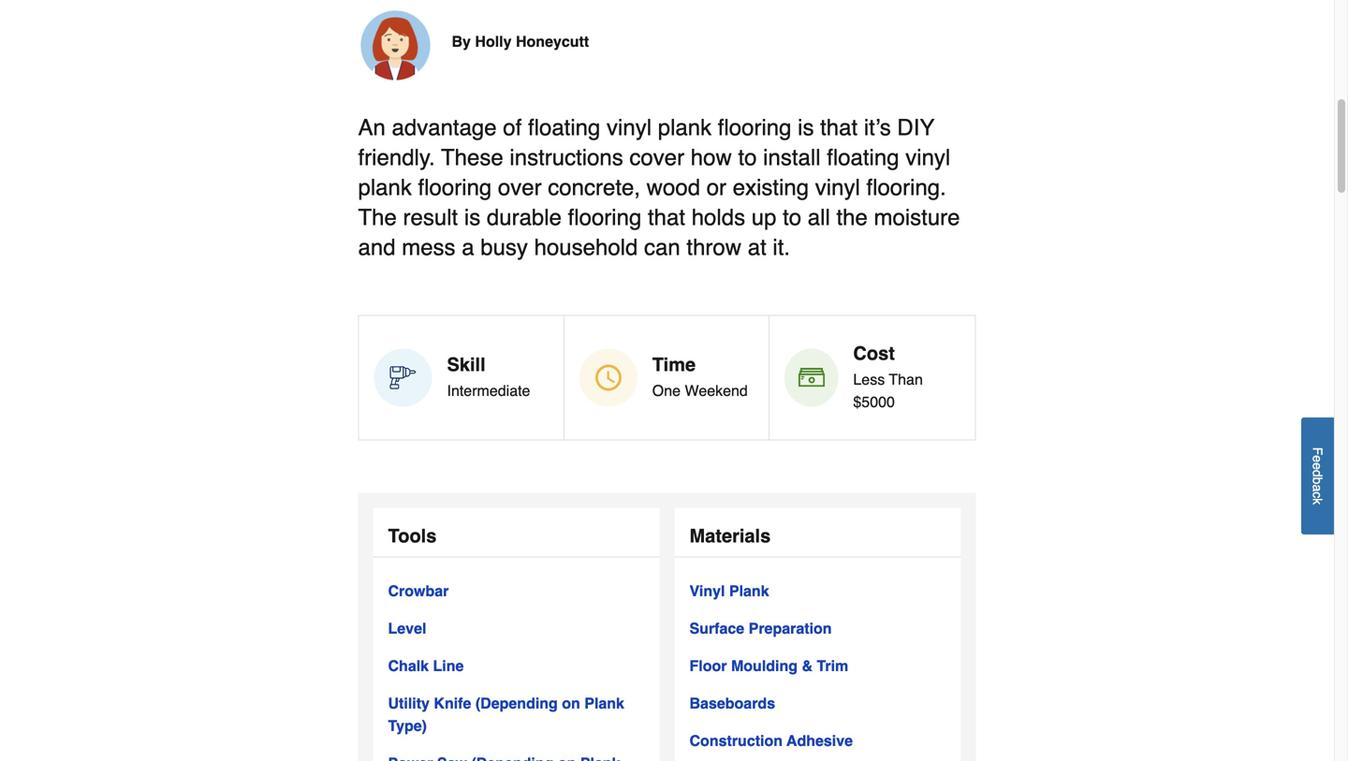 Task type: vqa. For each thing, say whether or not it's contained in the screenshot.
Jose corresponding to E. San Jose Lowe's button for 2nd 95131 button
no



Task type: locate. For each thing, give the bounding box(es) containing it.
to left all
[[783, 205, 802, 230]]

vinyl
[[607, 115, 652, 141], [906, 145, 951, 171], [815, 175, 860, 201]]

vinyl up "the"
[[815, 175, 860, 201]]

plank inside vinyl plank link
[[729, 583, 769, 600]]

a inside the an advantage of floating vinyl plank flooring is that it's diy friendly. these instructions cover how to install floating vinyl plank flooring over concrete, wood or existing vinyl flooring. the result is durable flooring that holds up to all the moisture and mess a busy household can throw at it.
[[462, 235, 474, 260]]

0 horizontal spatial plank
[[585, 695, 624, 712]]

flooring
[[718, 115, 792, 141], [418, 175, 492, 201], [568, 205, 642, 230]]

1 vertical spatial plank
[[585, 695, 624, 712]]

utility knife (depending on plank type)
[[388, 695, 624, 735]]

history image
[[595, 365, 622, 391]]

that left the it's
[[820, 115, 858, 141]]

household
[[534, 235, 638, 260]]

1 horizontal spatial flooring
[[568, 205, 642, 230]]

how
[[691, 145, 732, 171]]

utility
[[388, 695, 430, 712]]

flooring down concrete,
[[568, 205, 642, 230]]

result
[[403, 205, 458, 230]]

by
[[452, 33, 471, 50]]

weekend
[[685, 382, 748, 399]]

can
[[644, 235, 680, 260]]

1 horizontal spatial to
[[783, 205, 802, 230]]

skill intermediate
[[447, 354, 530, 399]]

utility knife (depending on plank type) link
[[388, 693, 645, 737]]

0 horizontal spatial to
[[738, 145, 757, 171]]

vinyl down the diy
[[906, 145, 951, 171]]

1 horizontal spatial plank
[[658, 115, 712, 141]]

concrete,
[[548, 175, 640, 201]]

&
[[802, 657, 813, 675]]

crowbar
[[388, 583, 449, 600]]

trim
[[817, 657, 849, 675]]

e up 'b'
[[1310, 462, 1325, 470]]

1 vertical spatial vinyl
[[906, 145, 951, 171]]

vinyl up cover
[[607, 115, 652, 141]]

to
[[738, 145, 757, 171], [783, 205, 802, 230]]

floor moulding & trim
[[690, 657, 849, 675]]

skill
[[447, 354, 486, 376]]

that
[[820, 115, 858, 141], [648, 205, 685, 230]]

0 vertical spatial flooring
[[718, 115, 792, 141]]

it's
[[864, 115, 891, 141]]

level link
[[388, 618, 426, 640]]

at
[[748, 235, 767, 260]]

tools image
[[390, 365, 416, 391]]

an advantage of floating vinyl plank flooring is that it's diy friendly. these instructions cover how to install floating vinyl plank flooring over concrete, wood or existing vinyl flooring. the result is durable flooring that holds up to all the moisture and mess a busy household can throw at it.
[[358, 115, 960, 260]]

2 vertical spatial flooring
[[568, 205, 642, 230]]

1 vertical spatial a
[[1310, 484, 1325, 492]]

0 horizontal spatial a
[[462, 235, 474, 260]]

mess
[[402, 235, 456, 260]]

floor
[[690, 657, 727, 675]]

diy
[[897, 115, 935, 141]]

less
[[853, 371, 885, 388]]

plank inside utility knife (depending on plank type)
[[585, 695, 624, 712]]

a
[[462, 235, 474, 260], [1310, 484, 1325, 492]]

0 horizontal spatial plank
[[358, 175, 412, 201]]

e up the d
[[1310, 455, 1325, 462]]

k
[[1310, 498, 1325, 505]]

is
[[798, 115, 814, 141], [464, 205, 481, 230]]

durable
[[487, 205, 562, 230]]

chalk line
[[388, 657, 464, 675]]

or
[[707, 175, 727, 201]]

0 vertical spatial vinyl
[[607, 115, 652, 141]]

intermediate
[[447, 382, 530, 399]]

plank right on
[[585, 695, 624, 712]]

time
[[652, 354, 696, 376]]

1 vertical spatial is
[[464, 205, 481, 230]]

a up 'k'
[[1310, 484, 1325, 492]]

floating down the it's
[[827, 145, 899, 171]]

chalk line link
[[388, 655, 464, 678]]

plank up how
[[658, 115, 712, 141]]

existing
[[733, 175, 809, 201]]

honeycutt
[[516, 33, 589, 50]]

the
[[358, 205, 397, 230]]

0 vertical spatial floating
[[528, 115, 601, 141]]

2 horizontal spatial flooring
[[718, 115, 792, 141]]

1 horizontal spatial floating
[[827, 145, 899, 171]]

1 horizontal spatial plank
[[729, 583, 769, 600]]

plank up the
[[358, 175, 412, 201]]

0 horizontal spatial is
[[464, 205, 481, 230]]

over
[[498, 175, 542, 201]]

install
[[763, 145, 821, 171]]

that up can
[[648, 205, 685, 230]]

surface preparation
[[690, 620, 832, 637]]

1 horizontal spatial vinyl
[[815, 175, 860, 201]]

1 horizontal spatial a
[[1310, 484, 1325, 492]]

tools
[[388, 525, 437, 547]]

time one weekend
[[652, 354, 748, 399]]

cost
[[853, 343, 895, 364]]

0 horizontal spatial that
[[648, 205, 685, 230]]

adhesive
[[787, 732, 853, 750]]

a left busy
[[462, 235, 474, 260]]

the
[[837, 205, 868, 230]]

0 horizontal spatial floating
[[528, 115, 601, 141]]

plank
[[658, 115, 712, 141], [358, 175, 412, 201]]

floating up instructions
[[528, 115, 601, 141]]

1 horizontal spatial that
[[820, 115, 858, 141]]

flooring.
[[866, 175, 946, 201]]

flooring down these
[[418, 175, 492, 201]]

0 vertical spatial to
[[738, 145, 757, 171]]

to right how
[[738, 145, 757, 171]]

2 horizontal spatial vinyl
[[906, 145, 951, 171]]

floating
[[528, 115, 601, 141], [827, 145, 899, 171]]

crowbar link
[[388, 580, 449, 603]]

preparation
[[749, 620, 832, 637]]

chalk
[[388, 657, 429, 675]]

f e e d b a c k
[[1310, 447, 1325, 505]]

0 vertical spatial plank
[[729, 583, 769, 600]]

1 vertical spatial flooring
[[418, 175, 492, 201]]

flooring up install
[[718, 115, 792, 141]]

0 horizontal spatial vinyl
[[607, 115, 652, 141]]

e
[[1310, 455, 1325, 462], [1310, 462, 1325, 470]]

0 horizontal spatial flooring
[[418, 175, 492, 201]]

0 vertical spatial a
[[462, 235, 474, 260]]

0 vertical spatial is
[[798, 115, 814, 141]]

1 vertical spatial plank
[[358, 175, 412, 201]]

is up install
[[798, 115, 814, 141]]

is right result
[[464, 205, 481, 230]]

plank
[[729, 583, 769, 600], [585, 695, 624, 712]]

plank up surface preparation
[[729, 583, 769, 600]]

holly honeycutt image
[[358, 8, 433, 83]]

1 vertical spatial floating
[[827, 145, 899, 171]]

baseboards link
[[690, 693, 775, 715]]



Task type: describe. For each thing, give the bounding box(es) containing it.
holly
[[475, 33, 512, 50]]

than
[[889, 371, 923, 388]]

cash image
[[798, 365, 825, 391]]

all
[[808, 205, 830, 230]]

vinyl plank
[[690, 583, 769, 600]]

1 vertical spatial that
[[648, 205, 685, 230]]

1 vertical spatial to
[[783, 205, 802, 230]]

baseboards
[[690, 695, 775, 712]]

cover
[[630, 145, 685, 171]]

b
[[1310, 477, 1325, 484]]

wood
[[647, 175, 700, 201]]

line
[[433, 657, 464, 675]]

advantage
[[392, 115, 497, 141]]

2 e from the top
[[1310, 462, 1325, 470]]

0 vertical spatial plank
[[658, 115, 712, 141]]

(depending
[[475, 695, 558, 712]]

of
[[503, 115, 522, 141]]

construction
[[690, 732, 783, 750]]

up
[[752, 205, 777, 230]]

vinyl plank link
[[690, 580, 769, 603]]

throw
[[687, 235, 742, 260]]

friendly.
[[358, 145, 435, 171]]

holds
[[692, 205, 745, 230]]

one
[[652, 382, 681, 399]]

moisture
[[874, 205, 960, 230]]

1 horizontal spatial is
[[798, 115, 814, 141]]

cost less than $5000
[[853, 343, 923, 411]]

construction adhesive link
[[690, 730, 853, 752]]

2 vertical spatial vinyl
[[815, 175, 860, 201]]

f e e d b a c k button
[[1301, 417, 1334, 534]]

these
[[441, 145, 503, 171]]

surface preparation link
[[690, 618, 832, 640]]

level
[[388, 620, 426, 637]]

floor moulding & trim link
[[690, 655, 849, 678]]

busy
[[481, 235, 528, 260]]

f
[[1310, 447, 1325, 455]]

1 e from the top
[[1310, 455, 1325, 462]]

knife
[[434, 695, 471, 712]]

by holly honeycutt
[[452, 33, 589, 50]]

type)
[[388, 717, 427, 735]]

a inside button
[[1310, 484, 1325, 492]]

c
[[1310, 492, 1325, 498]]

$5000
[[853, 393, 895, 411]]

d
[[1310, 470, 1325, 477]]

0 vertical spatial that
[[820, 115, 858, 141]]

surface
[[690, 620, 745, 637]]

instructions
[[510, 145, 623, 171]]

vinyl
[[690, 583, 725, 600]]

an
[[358, 115, 386, 141]]

construction adhesive
[[690, 732, 853, 750]]

materials
[[690, 525, 771, 547]]

it.
[[773, 235, 790, 260]]

moulding
[[731, 657, 798, 675]]

on
[[562, 695, 580, 712]]

and
[[358, 235, 396, 260]]



